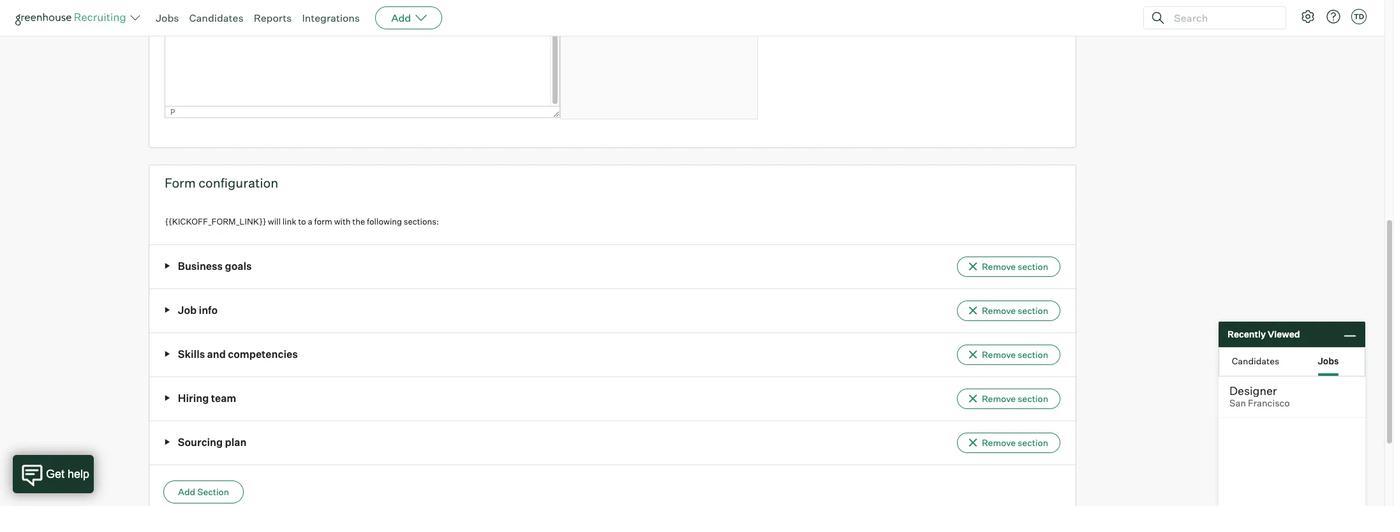 Task type: describe. For each thing, give the bounding box(es) containing it.
sourcing plan
[[178, 436, 247, 449]]

tab list containing candidates
[[1220, 348, 1365, 376]]

goals
[[225, 260, 252, 273]]

section for sourcing plan
[[1018, 437, 1049, 448]]

remove section button for business goals
[[957, 257, 1061, 277]]

1 horizontal spatial candidates
[[1232, 355, 1280, 366]]

remove section for skills and competencies
[[982, 349, 1049, 360]]

td button
[[1352, 9, 1367, 24]]

► for business goals
[[165, 262, 170, 270]]

Search text field
[[1171, 9, 1275, 27]]

recently
[[1228, 329, 1266, 340]]

section for business goals
[[1018, 261, 1049, 272]]

info
[[199, 304, 218, 317]]

p button
[[170, 107, 175, 117]]

the
[[353, 217, 365, 227]]

resize image
[[553, 111, 560, 118]]

form
[[165, 175, 196, 191]]

skills and competencies
[[178, 348, 298, 361]]

business goals
[[178, 260, 252, 273]]

skills
[[178, 348, 205, 361]]

remove section for hiring team
[[982, 393, 1049, 404]]

0 vertical spatial jobs
[[156, 11, 179, 24]]

jobs link
[[156, 11, 179, 24]]

integrations
[[302, 11, 360, 24]]

greenhouse recruiting image
[[15, 10, 130, 26]]

remove section for sourcing plan
[[982, 437, 1049, 448]]

td button
[[1349, 6, 1370, 27]]

{{kickoff_form_link}} will link to a form with the following sections:
[[165, 217, 439, 227]]

a
[[308, 217, 313, 227]]

remove for sourcing plan
[[982, 437, 1016, 448]]

add button
[[375, 6, 442, 29]]

with
[[334, 217, 351, 227]]

san
[[1230, 398, 1247, 409]]

and
[[207, 348, 226, 361]]

francisco
[[1249, 398, 1290, 409]]

section for job info
[[1018, 305, 1049, 316]]

configuration
[[199, 175, 278, 191]]

hiring team
[[178, 392, 236, 405]]

remove for business goals
[[982, 261, 1016, 272]]

► for job info
[[165, 306, 170, 314]]

hiring
[[178, 392, 209, 405]]

team
[[211, 392, 236, 405]]

form configuration
[[165, 175, 278, 191]]



Task type: vqa. For each thing, say whether or not it's contained in the screenshot.
5th 'Remove section' button from the bottom
yes



Task type: locate. For each thing, give the bounding box(es) containing it.
4 remove section button from the top
[[957, 389, 1061, 409]]

1 remove section button from the top
[[957, 257, 1061, 277]]

3 remove from the top
[[982, 349, 1016, 360]]

1 horizontal spatial add
[[391, 11, 411, 24]]

remove
[[982, 261, 1016, 272], [982, 305, 1016, 316], [982, 349, 1016, 360], [982, 393, 1016, 404], [982, 437, 1016, 448]]

1 vertical spatial add
[[178, 486, 195, 497]]

remove section for job info
[[982, 305, 1049, 316]]

plan
[[225, 436, 247, 449]]

sourcing
[[178, 436, 223, 449]]

remove section button
[[957, 257, 1061, 277], [957, 301, 1061, 321], [957, 345, 1061, 365], [957, 389, 1061, 409], [957, 433, 1061, 453]]

reports link
[[254, 11, 292, 24]]

add
[[391, 11, 411, 24], [178, 486, 195, 497]]

► left job
[[165, 306, 170, 314]]

reports
[[254, 11, 292, 24]]

2 remove section from the top
[[982, 305, 1049, 316]]

1 vertical spatial jobs
[[1318, 355, 1340, 366]]

add for add section
[[178, 486, 195, 497]]

1 horizontal spatial jobs
[[1318, 355, 1340, 366]]

► left sourcing
[[165, 439, 170, 446]]

remove section
[[982, 261, 1049, 272], [982, 305, 1049, 316], [982, 349, 1049, 360], [982, 393, 1049, 404], [982, 437, 1049, 448]]

td
[[1354, 12, 1365, 21]]

section
[[197, 486, 229, 497]]

► left 'business'
[[165, 262, 170, 270]]

to
[[298, 217, 306, 227]]

4 ► from the top
[[165, 395, 170, 402]]

competencies
[[228, 348, 298, 361]]

remove for hiring team
[[982, 393, 1016, 404]]

0 vertical spatial candidates
[[189, 11, 244, 24]]

0 horizontal spatial candidates
[[189, 11, 244, 24]]

section
[[1018, 261, 1049, 272], [1018, 305, 1049, 316], [1018, 349, 1049, 360], [1018, 393, 1049, 404], [1018, 437, 1049, 448]]

remove section button for hiring team
[[957, 389, 1061, 409]]

section for hiring team
[[1018, 393, 1049, 404]]

candidates
[[189, 11, 244, 24], [1232, 355, 1280, 366]]

add section
[[178, 486, 229, 497]]

0 vertical spatial add
[[391, 11, 411, 24]]

1 remove from the top
[[982, 261, 1016, 272]]

will
[[268, 217, 281, 227]]

integrations link
[[302, 11, 360, 24]]

5 ► from the top
[[165, 439, 170, 446]]

0 horizontal spatial add
[[178, 486, 195, 497]]

remove section button for sourcing plan
[[957, 433, 1061, 453]]

1 vertical spatial candidates
[[1232, 355, 1280, 366]]

2 section from the top
[[1018, 305, 1049, 316]]

designer san francisco
[[1230, 384, 1290, 409]]

► for hiring team
[[165, 395, 170, 402]]

section for skills and competencies
[[1018, 349, 1049, 360]]

candidates link
[[189, 11, 244, 24]]

5 remove section from the top
[[982, 437, 1049, 448]]

3 section from the top
[[1018, 349, 1049, 360]]

following
[[367, 217, 402, 227]]

business
[[178, 260, 223, 273]]

p
[[170, 107, 175, 117]]

► for sourcing plan
[[165, 439, 170, 446]]

add inside popup button
[[391, 11, 411, 24]]

4 remove from the top
[[982, 393, 1016, 404]]

add inside 'button'
[[178, 486, 195, 497]]

remove section button for job info
[[957, 301, 1061, 321]]

link
[[283, 217, 296, 227]]

remove for skills and competencies
[[982, 349, 1016, 360]]

designer
[[1230, 384, 1277, 398]]

viewed
[[1268, 329, 1301, 340]]

1 remove section from the top
[[982, 261, 1049, 272]]

2 remove section button from the top
[[957, 301, 1061, 321]]

►
[[165, 262, 170, 270], [165, 306, 170, 314], [165, 351, 170, 358], [165, 395, 170, 402], [165, 439, 170, 446]]

add section button
[[163, 481, 244, 504]]

1 ► from the top
[[165, 262, 170, 270]]

4 section from the top
[[1018, 393, 1049, 404]]

recently viewed
[[1228, 329, 1301, 340]]

1 section from the top
[[1018, 261, 1049, 272]]

job info
[[178, 304, 218, 317]]

5 remove from the top
[[982, 437, 1016, 448]]

{{kickoff_form_link}}
[[165, 217, 266, 227]]

3 remove section button from the top
[[957, 345, 1061, 365]]

jobs
[[156, 11, 179, 24], [1318, 355, 1340, 366]]

sections:
[[404, 217, 439, 227]]

remove section for business goals
[[982, 261, 1049, 272]]

2 remove from the top
[[982, 305, 1016, 316]]

remove for job info
[[982, 305, 1016, 316]]

5 remove section button from the top
[[957, 433, 1061, 453]]

3 ► from the top
[[165, 351, 170, 358]]

form
[[314, 217, 332, 227]]

2 ► from the top
[[165, 306, 170, 314]]

► for skills and competencies
[[165, 351, 170, 358]]

0 horizontal spatial jobs
[[156, 11, 179, 24]]

add for add
[[391, 11, 411, 24]]

5 section from the top
[[1018, 437, 1049, 448]]

4 remove section from the top
[[982, 393, 1049, 404]]

configure image
[[1301, 9, 1316, 24]]

tab list
[[1220, 348, 1365, 376]]

candidates right the jobs link
[[189, 11, 244, 24]]

► left hiring
[[165, 395, 170, 402]]

remove section button for skills and competencies
[[957, 345, 1061, 365]]

job
[[178, 304, 197, 317]]

candidates down recently viewed
[[1232, 355, 1280, 366]]

3 remove section from the top
[[982, 349, 1049, 360]]

► left skills
[[165, 351, 170, 358]]



